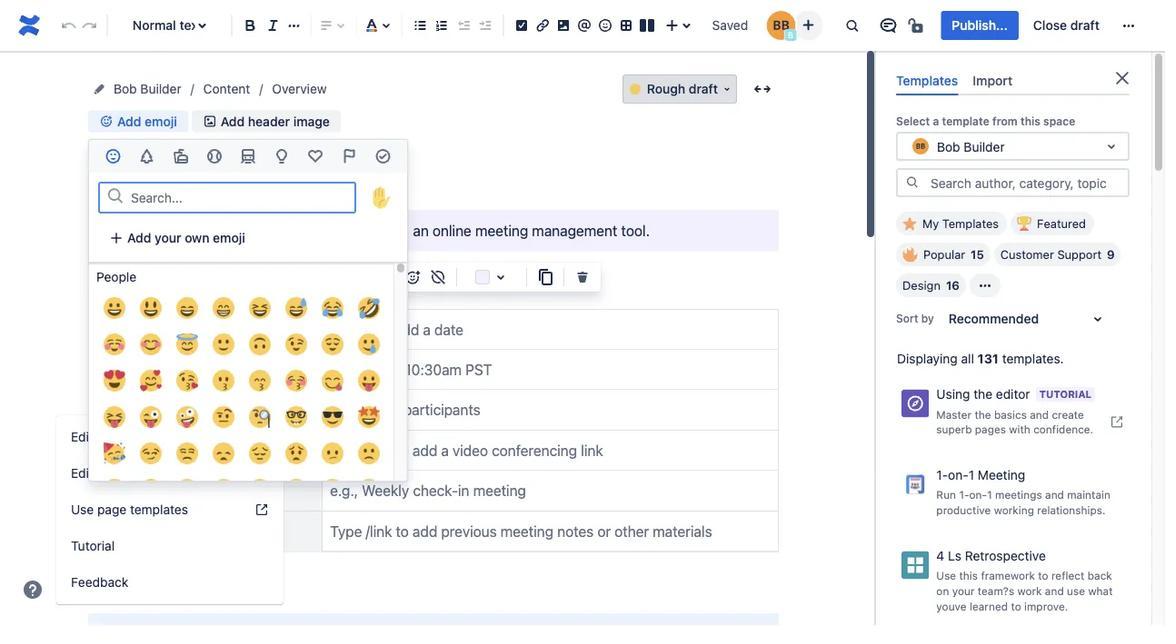 Task type: vqa. For each thing, say whether or not it's contained in the screenshot.
Execution count
no



Task type: locate. For each thing, give the bounding box(es) containing it.
1 horizontal spatial this
[[1021, 115, 1041, 127]]

templates inside button
[[943, 217, 999, 231]]

bob right move this page icon
[[114, 81, 137, 96]]

more formatting image
[[283, 15, 305, 36]]

time
[[96, 361, 131, 378]]

1 horizontal spatial emoji
[[213, 230, 245, 245]]

1- up productive
[[959, 489, 970, 502]]

1 vertical spatial 1
[[987, 489, 992, 502]]

1 vertical spatial bob
[[937, 139, 961, 154]]

help image down ':weary:' "image"
[[255, 503, 269, 517]]

objects image
[[271, 145, 293, 167]]

my templates
[[923, 217, 999, 231]]

this for template
[[1021, 115, 1041, 127]]

0 vertical spatial template
[[942, 115, 990, 127]]

comment icon image
[[878, 15, 899, 36]]

1 vertical spatial editing
[[71, 466, 111, 481]]

:smirk: image
[[140, 443, 162, 465]]

:raised_hand: image
[[371, 187, 393, 209]]

normal text button
[[115, 5, 224, 45]]

0 vertical spatial help image
[[255, 503, 269, 517]]

:smiling_face_with_tear: image
[[358, 334, 380, 355]]

and inside 1-on-1 meeting run 1-on-1 meetings and maintain productive working relationships.
[[1046, 489, 1064, 502]]

0 horizontal spatial by
[[331, 222, 346, 239]]

1 horizontal spatial on-
[[970, 489, 987, 502]]

use inside use page templates link
[[71, 502, 94, 517]]

your inside 4 ls retrospective use this framework to reflect back on your team?s work and use what youve learned to improve.
[[952, 585, 975, 598]]

emoji right own
[[213, 230, 245, 245]]

0 horizontal spatial bob
[[114, 81, 137, 96]]

no restrictions image
[[907, 15, 929, 36]]

1 vertical spatial the
[[975, 408, 991, 421]]

:kissing_heart: image
[[176, 370, 198, 392]]

builder down select a template from this space
[[964, 139, 1005, 154]]

meeting inside 1-on-1 meeting run 1-on-1 meetings and maintain productive working relationships.
[[978, 468, 1026, 483]]

template inside main content area, start typing to enter text. text box
[[156, 222, 213, 239]]

bob down a
[[937, 139, 961, 154]]

1 vertical spatial by
[[922, 312, 934, 325]]

this inside 4 ls retrospective use this framework to reflect back on your team?s work and use what youve learned to improve.
[[960, 570, 978, 582]]

0 vertical spatial templates
[[896, 73, 959, 88]]

people image
[[102, 145, 124, 167]]

confidence.
[[1034, 423, 1094, 436]]

0 vertical spatial editing
[[71, 430, 111, 445]]

add inside emojis actions and list panel tab panel
[[127, 230, 151, 245]]

add header image
[[221, 113, 330, 128]]

1 vertical spatial template
[[156, 222, 213, 239]]

the inside master the basics and create superb pages with confidence.
[[975, 408, 991, 421]]

:grin: image
[[213, 297, 235, 319]]

youve
[[937, 600, 967, 613]]

support
[[1058, 248, 1102, 262]]

add inside 'popup button'
[[117, 113, 141, 128]]

1 horizontal spatial template
[[942, 115, 990, 127]]

design 16
[[903, 279, 960, 292]]

undo ⌘z image
[[58, 15, 79, 36]]

2 vertical spatial and
[[1045, 585, 1064, 598]]

feedback button
[[56, 565, 284, 601]]

:stuck_out_tongue_closed_eyes: image
[[104, 406, 125, 428]]

tutorial up the feedback on the left bottom of the page
[[71, 539, 115, 554]]

emoji down bob builder link
[[145, 113, 177, 128]]

meeting up meetings on the bottom of page
[[978, 468, 1026, 483]]

displaying
[[897, 352, 958, 367]]

bob builder
[[114, 81, 182, 96], [937, 139, 1005, 154]]

template left is at the top
[[156, 222, 213, 239]]

1 horizontal spatial to
[[1011, 600, 1022, 613]]

:weary: image
[[249, 479, 271, 501]]

background color image
[[490, 266, 512, 288]]

0 vertical spatial and
[[1030, 408, 1049, 421]]

0 vertical spatial tutorial
[[1040, 389, 1092, 401]]

:worried: image
[[285, 443, 307, 465]]

by right you
[[331, 222, 346, 239]]

1 vertical spatial tutorial
[[71, 539, 115, 554]]

1 vertical spatial use
[[937, 570, 957, 582]]

15
[[971, 248, 984, 262]]

add for add your own emoji
[[127, 230, 151, 245]]

0 horizontal spatial on-
[[948, 468, 969, 483]]

the
[[974, 387, 993, 402], [975, 408, 991, 421]]

bob
[[114, 81, 137, 96], [937, 139, 961, 154]]

meeting
[[475, 222, 528, 239]]

0 vertical spatial to
[[286, 222, 300, 239]]

basics
[[995, 408, 1027, 421]]

to inside text box
[[286, 222, 300, 239]]

1 horizontal spatial use
[[937, 570, 957, 582]]

use page templates
[[71, 502, 188, 517]]

add
[[117, 113, 141, 128], [221, 113, 245, 128], [127, 230, 151, 245]]

this
[[1021, 115, 1041, 127], [960, 570, 978, 582]]

0 horizontal spatial meeting
[[96, 482, 153, 500]]

link image
[[532, 15, 554, 36]]

1 vertical spatial templates
[[943, 217, 999, 231]]

meeting
[[978, 468, 1026, 483], [96, 482, 153, 500]]

add for add emoji
[[117, 113, 141, 128]]

1-on-1 meeting run 1-on-1 meetings and maintain productive working relationships.
[[937, 468, 1111, 517]]

space
[[1044, 115, 1076, 127]]

:cry: image
[[322, 479, 344, 501]]

1 left meetings on the bottom of page
[[987, 489, 992, 502]]

2 editing from the top
[[71, 466, 111, 481]]

1 horizontal spatial your
[[952, 585, 975, 598]]

add right panel note icon
[[127, 230, 151, 245]]

working
[[994, 504, 1034, 517]]

from
[[993, 115, 1018, 127]]

all
[[961, 352, 974, 367]]

templates inside 'tab list'
[[896, 73, 959, 88]]

1 vertical spatial and
[[1046, 489, 1064, 502]]

by inside main content area, start typing to enter text. text box
[[331, 222, 346, 239]]

your left own
[[155, 230, 181, 245]]

bullet list ⌘⇧8 image
[[410, 15, 431, 36]]

layouts image
[[636, 15, 658, 36]]

0 vertical spatial the
[[974, 387, 993, 402]]

image icon image
[[203, 114, 217, 128]]

templates up 15
[[943, 217, 999, 231]]

1 vertical spatial your
[[952, 585, 975, 598]]

to down work
[[1011, 600, 1022, 613]]

:smile: image
[[176, 297, 198, 319]]

1 horizontal spatial bob builder
[[937, 139, 1005, 154]]

on- up 'run'
[[948, 468, 969, 483]]

success image
[[325, 266, 347, 288]]

editing
[[71, 430, 111, 445], [71, 466, 111, 481]]

use
[[1067, 585, 1086, 598]]

bob builder down select a template from this space
[[937, 139, 1005, 154]]

tutorial up create on the right bottom of the page
[[1040, 389, 1092, 401]]

1 vertical spatial bob builder
[[937, 139, 1005, 154]]

0 horizontal spatial to
[[286, 222, 300, 239]]

:pleading_face: image
[[285, 479, 307, 501]]

date
[[96, 321, 129, 338]]

on-
[[948, 468, 969, 483], [970, 489, 987, 502]]

1 horizontal spatial help image
[[255, 503, 269, 517]]

0 horizontal spatial tutorial
[[71, 539, 115, 554]]

meeting down editing updates
[[96, 482, 153, 500]]

4 ls retrospective use this framework to reflect back on your team?s work and use what youve learned to improve.
[[937, 549, 1113, 613]]

to left you
[[286, 222, 300, 239]]

productive
[[937, 504, 991, 517]]

by right sort
[[922, 312, 934, 325]]

publish...
[[952, 18, 1008, 33]]

your inside button
[[155, 230, 181, 245]]

this right from
[[1021, 115, 1041, 127]]

tool.
[[621, 222, 650, 239]]

help image left the feedback on the left bottom of the page
[[22, 579, 44, 601]]

remove image
[[572, 266, 594, 288]]

you
[[303, 222, 327, 239]]

run
[[937, 489, 956, 502]]

move this page image
[[92, 82, 106, 96]]

emoji
[[145, 113, 177, 128], [213, 230, 245, 245]]

numbered list ⌘⇧7 image
[[431, 15, 453, 36]]

1 editing from the top
[[71, 430, 111, 445]]

:pensive: image
[[249, 443, 271, 465]]

on- up productive
[[970, 489, 987, 502]]

1- up 'run'
[[937, 468, 948, 483]]

flags image
[[338, 145, 360, 167]]

and up improve.
[[1045, 585, 1064, 598]]

0 vertical spatial builder
[[140, 81, 182, 96]]

0 horizontal spatial use
[[71, 502, 94, 517]]

:upside_down: image
[[249, 334, 271, 355]]

1 vertical spatial this
[[960, 570, 978, 582]]

the right using
[[974, 387, 993, 402]]

0 horizontal spatial this
[[960, 570, 978, 582]]

use
[[71, 502, 94, 517], [937, 570, 957, 582]]

0 vertical spatial emoji
[[145, 113, 177, 128]]

1 horizontal spatial meeting
[[978, 468, 1026, 483]]

Search author, category, topic field
[[925, 170, 1128, 196]]

people
[[96, 270, 136, 285]]

1 up productive
[[969, 468, 975, 483]]

this for retrospective
[[960, 570, 978, 582]]

1 vertical spatial to
[[1039, 570, 1049, 582]]

add image, video, or file image
[[553, 15, 574, 36]]

this
[[125, 222, 152, 239]]

text
[[180, 18, 203, 33]]

tutorial inside the using the editor tutorial
[[1040, 389, 1092, 401]]

:raised_hand: image
[[365, 181, 398, 214]]

:zany_face: image
[[176, 406, 198, 428]]

recommended
[[949, 312, 1039, 327]]

your
[[155, 230, 181, 245], [952, 585, 975, 598]]

0 horizontal spatial template
[[156, 222, 213, 239]]

and up relationships.
[[1046, 489, 1064, 502]]

learned
[[970, 600, 1008, 613]]

on
[[937, 585, 949, 598]]

Give this page a title text field
[[88, 142, 779, 172]]

maintain
[[1068, 489, 1111, 502]]

the up pages
[[975, 408, 991, 421]]

participants
[[96, 402, 181, 419]]

1 vertical spatial help image
[[22, 579, 44, 601]]

use up on
[[937, 570, 957, 582]]

bob builder up "add emoji"
[[114, 81, 182, 96]]

builder
[[140, 81, 182, 96], [964, 139, 1005, 154]]

to
[[286, 222, 300, 239], [1039, 570, 1049, 582], [1011, 600, 1022, 613]]

add right image icon
[[221, 113, 245, 128]]

template right a
[[942, 115, 990, 127]]

search icon image
[[905, 175, 920, 190]]

and inside 4 ls retrospective use this framework to reflect back on your team?s work and use what youve learned to improve.
[[1045, 585, 1064, 598]]

add header image button
[[192, 110, 341, 132]]

0 horizontal spatial builder
[[140, 81, 182, 96]]

the for master
[[975, 408, 991, 421]]

publish... button
[[941, 11, 1019, 40]]

meetings
[[995, 489, 1042, 502]]

management
[[532, 222, 618, 239]]

template
[[942, 115, 990, 127], [156, 222, 213, 239]]

indent tab image
[[474, 15, 496, 36]]

:star_struck: image
[[358, 406, 380, 428]]

1
[[969, 468, 975, 483], [987, 489, 992, 502]]

0 horizontal spatial 1
[[969, 468, 975, 483]]

templates up a
[[896, 73, 959, 88]]

and up with
[[1030, 408, 1049, 421]]

close draft button
[[1023, 11, 1111, 40]]

import
[[973, 73, 1013, 88]]

:heart_eyes: image
[[104, 370, 125, 392]]

confluence image
[[15, 11, 44, 40]]

1 horizontal spatial 1
[[987, 489, 992, 502]]

0 horizontal spatial 1-
[[937, 468, 948, 483]]

builder up "add emoji"
[[140, 81, 182, 96]]

0 vertical spatial bob builder
[[114, 81, 182, 96]]

1 vertical spatial on-
[[970, 489, 987, 502]]

add emoji button
[[88, 110, 188, 132]]

0 vertical spatial by
[[331, 222, 346, 239]]

symbols image
[[305, 145, 327, 167]]

0 vertical spatial 1-
[[937, 468, 948, 483]]

productivity image
[[372, 145, 394, 167]]

tab list
[[889, 65, 1137, 96]]

help image
[[255, 503, 269, 517], [22, 579, 44, 601]]

action item image
[[511, 15, 533, 36]]

this down ls
[[960, 570, 978, 582]]

:sob: image
[[358, 479, 380, 501]]

Main content area, start typing to enter text. text field
[[77, 210, 790, 626]]

1 horizontal spatial bob
[[937, 139, 961, 154]]

help image
[[255, 466, 269, 481]]

1 horizontal spatial tutorial
[[1040, 389, 1092, 401]]

editing down :stuck_out_tongue_closed_eyes: icon
[[71, 430, 111, 445]]

close draft
[[1034, 18, 1100, 33]]

tutorial
[[1040, 389, 1092, 401], [71, 539, 115, 554]]

1 vertical spatial builder
[[964, 139, 1005, 154]]

with
[[1009, 423, 1031, 436]]

updates
[[115, 466, 162, 481]]

location
[[96, 442, 156, 459]]

1 horizontal spatial 1-
[[959, 489, 970, 502]]

0 vertical spatial use
[[71, 502, 94, 517]]

normal
[[133, 18, 176, 33]]

warning image
[[351, 266, 373, 288]]

use left page
[[71, 502, 94, 517]]

0 vertical spatial 1
[[969, 468, 975, 483]]

reflect
[[1052, 570, 1085, 582]]

0 vertical spatial your
[[155, 230, 181, 245]]

0 horizontal spatial your
[[155, 230, 181, 245]]

0 horizontal spatial emoji
[[145, 113, 177, 128]]

1 vertical spatial emoji
[[213, 230, 245, 245]]

0 vertical spatial bob
[[114, 81, 137, 96]]

your up youve
[[952, 585, 975, 598]]

0 vertical spatial this
[[1021, 115, 1041, 127]]

add right the add emoji icon
[[117, 113, 141, 128]]

None text field
[[910, 137, 913, 156]]

meeting inside main content area, start typing to enter text. text box
[[96, 482, 153, 500]]

:face_with_monocle: image
[[249, 406, 271, 428]]

to up work
[[1039, 570, 1049, 582]]

:rofl: image
[[358, 297, 380, 319]]

editing updates
[[71, 466, 162, 481]]

add your own emoji button
[[98, 224, 256, 253]]

1-
[[937, 468, 948, 483], [959, 489, 970, 502]]

editing down :partying_face: icon
[[71, 466, 111, 481]]



Task type: describe. For each thing, give the bounding box(es) containing it.
add emoji image
[[99, 114, 114, 128]]

overview
[[272, 81, 327, 96]]

content link
[[203, 78, 250, 100]]

superb
[[937, 423, 972, 436]]

popular
[[924, 248, 966, 262]]

bob builder link
[[114, 78, 182, 100]]

1 horizontal spatial builder
[[964, 139, 1005, 154]]

:disappointed: image
[[213, 443, 235, 465]]

16
[[946, 279, 960, 292]]

select
[[896, 115, 930, 127]]

panel note image
[[95, 221, 117, 243]]

templates
[[130, 502, 188, 517]]

meetical,
[[350, 222, 409, 239]]

content
[[203, 81, 250, 96]]

emoji picker dialog
[[88, 139, 408, 626]]

:partying_face: image
[[104, 443, 125, 465]]

emoji inside 'popup button'
[[145, 113, 177, 128]]

0 horizontal spatial help image
[[22, 579, 44, 601]]

emojis actions and list panel tab panel
[[89, 173, 407, 626]]

back
[[1088, 570, 1113, 582]]

master
[[937, 408, 972, 421]]

tab list containing templates
[[889, 65, 1137, 96]]

invite to edit image
[[798, 14, 819, 36]]

using the editor tutorial
[[937, 387, 1092, 402]]

:unamused: image
[[176, 443, 198, 465]]

work
[[1018, 585, 1042, 598]]

page
[[97, 502, 127, 517]]

editor add emoji image
[[402, 266, 424, 288]]

normal text
[[133, 18, 203, 33]]

:blush: image
[[140, 334, 162, 355]]

make page full-width image
[[752, 78, 774, 100]]

add emoji
[[117, 113, 177, 128]]

4
[[937, 549, 945, 564]]

:yum: image
[[322, 370, 344, 392]]

master the basics and create superb pages with confidence.
[[937, 408, 1094, 436]]

0 vertical spatial on-
[[948, 468, 969, 483]]

note image
[[300, 266, 322, 288]]

an
[[413, 222, 429, 239]]

what
[[1089, 585, 1113, 598]]

2 horizontal spatial to
[[1039, 570, 1049, 582]]

:stuck_out_tongue: image
[[358, 370, 380, 392]]

my templates button
[[896, 212, 1007, 236]]

:slight_frown: image
[[358, 443, 380, 465]]

:frowning2: image
[[104, 479, 125, 501]]

:tired_face: image
[[213, 479, 235, 501]]

:innocent: image
[[176, 334, 198, 355]]

:stuck_out_tongue_winking_eye: image
[[140, 406, 162, 428]]

featured button
[[1011, 212, 1095, 236]]

materials
[[96, 523, 161, 540]]

more categories image
[[974, 275, 996, 297]]

use inside 4 ls retrospective use this framework to reflect back on your team?s work and use what youve learned to improve.
[[937, 570, 957, 582]]

retrospective
[[965, 549, 1046, 564]]

tutorial button
[[56, 528, 284, 565]]

relationships.
[[1038, 504, 1106, 517]]

:sweat_smile: image
[[285, 297, 307, 319]]

:smiley: image
[[140, 297, 162, 319]]

feedback
[[71, 575, 128, 590]]

travel & places image
[[237, 145, 259, 167]]

select a template from this space
[[896, 115, 1076, 127]]

draft
[[1071, 18, 1100, 33]]

displaying all 131 templates.
[[897, 352, 1064, 367]]

recommended button
[[938, 305, 1120, 334]]

own
[[185, 230, 210, 245]]

table image
[[615, 15, 637, 36]]

italic ⌘i image
[[262, 15, 284, 36]]

sort by
[[896, 312, 934, 325]]

meeting type
[[96, 482, 188, 500]]

close
[[1034, 18, 1067, 33]]

:wink: image
[[285, 334, 307, 355]]

editing for editing updates
[[71, 466, 111, 481]]

open image
[[1101, 136, 1123, 157]]

:persevere: image
[[140, 479, 162, 501]]

bob builder image
[[767, 11, 796, 40]]

help image inside use page templates link
[[255, 503, 269, 517]]

add for add header image
[[221, 113, 245, 128]]

:kissing_smiling_eyes: image
[[249, 370, 271, 392]]

redo ⌘⇧z image
[[78, 15, 100, 36]]

:relieved: image
[[322, 334, 344, 355]]

overview link
[[272, 78, 327, 100]]

:kissing: image
[[213, 370, 235, 392]]

my
[[923, 217, 939, 231]]

featured
[[1037, 217, 1086, 231]]

templates.
[[1002, 352, 1064, 367]]

use page templates link
[[56, 492, 284, 528]]

:confounded: image
[[176, 479, 198, 501]]

:laughing: image
[[249, 297, 271, 319]]

choose an emoji category tab list
[[89, 140, 407, 173]]

is
[[217, 222, 227, 239]]

add your own emoji
[[127, 230, 245, 245]]

info image
[[275, 266, 296, 288]]

emoji image
[[594, 15, 616, 36]]

team?s
[[978, 585, 1015, 598]]

:relaxed: image
[[104, 334, 125, 355]]

editing for editing keyboard shortcuts
[[71, 430, 111, 445]]

this template is brought to you by meetical, an online meeting management tool.
[[125, 222, 650, 239]]

0 horizontal spatial bob builder
[[114, 81, 182, 96]]

online
[[433, 222, 472, 239]]

:kissing_closed_eyes: image
[[285, 370, 307, 392]]

2 vertical spatial to
[[1011, 600, 1022, 613]]

9
[[1107, 248, 1115, 262]]

mention image
[[574, 15, 595, 36]]

emoji inside button
[[213, 230, 245, 245]]

1 vertical spatial 1-
[[959, 489, 970, 502]]

and inside master the basics and create superb pages with confidence.
[[1030, 408, 1049, 421]]

:nerd: image
[[285, 406, 307, 428]]

Emoji name field
[[125, 185, 355, 210]]

copy image
[[535, 266, 556, 288]]

:sunglasses: image
[[322, 406, 344, 428]]

remove emoji image
[[427, 266, 449, 288]]

improve.
[[1025, 600, 1069, 613]]

food & drink image
[[170, 145, 192, 167]]

customer
[[1001, 248, 1054, 262]]

shortcuts
[[173, 430, 228, 445]]

nature image
[[136, 145, 158, 167]]

sort
[[896, 312, 919, 325]]

bold ⌘b image
[[240, 15, 262, 36]]

outdent ⇧tab image
[[453, 15, 475, 36]]

brought
[[231, 222, 283, 239]]

:joy: image
[[322, 297, 344, 319]]

the for using
[[974, 387, 993, 402]]

a
[[933, 115, 939, 127]]

:grinning: image
[[104, 297, 125, 319]]

create
[[1052, 408, 1084, 421]]

pages
[[975, 423, 1006, 436]]

customer support 9
[[1001, 248, 1115, 262]]

editing updates link
[[56, 455, 284, 492]]

confluence image
[[15, 11, 44, 40]]

editor
[[996, 387, 1031, 402]]

error image
[[376, 266, 398, 288]]

close templates and import image
[[1112, 67, 1134, 89]]

activity image
[[204, 145, 225, 167]]

image
[[293, 113, 330, 128]]

tutorial inside button
[[71, 539, 115, 554]]

saved
[[712, 18, 748, 33]]

find and replace image
[[841, 15, 863, 36]]

1 horizontal spatial by
[[922, 312, 934, 325]]

:confused: image
[[322, 443, 344, 465]]

keyboard
[[115, 430, 169, 445]]

:slight_smile: image
[[213, 334, 235, 355]]

:smiling_face_with_3_hearts: image
[[140, 370, 162, 392]]

:face_with_raised_eyebrow: image
[[213, 406, 235, 428]]

using
[[937, 387, 970, 402]]

more image
[[1118, 15, 1140, 36]]



